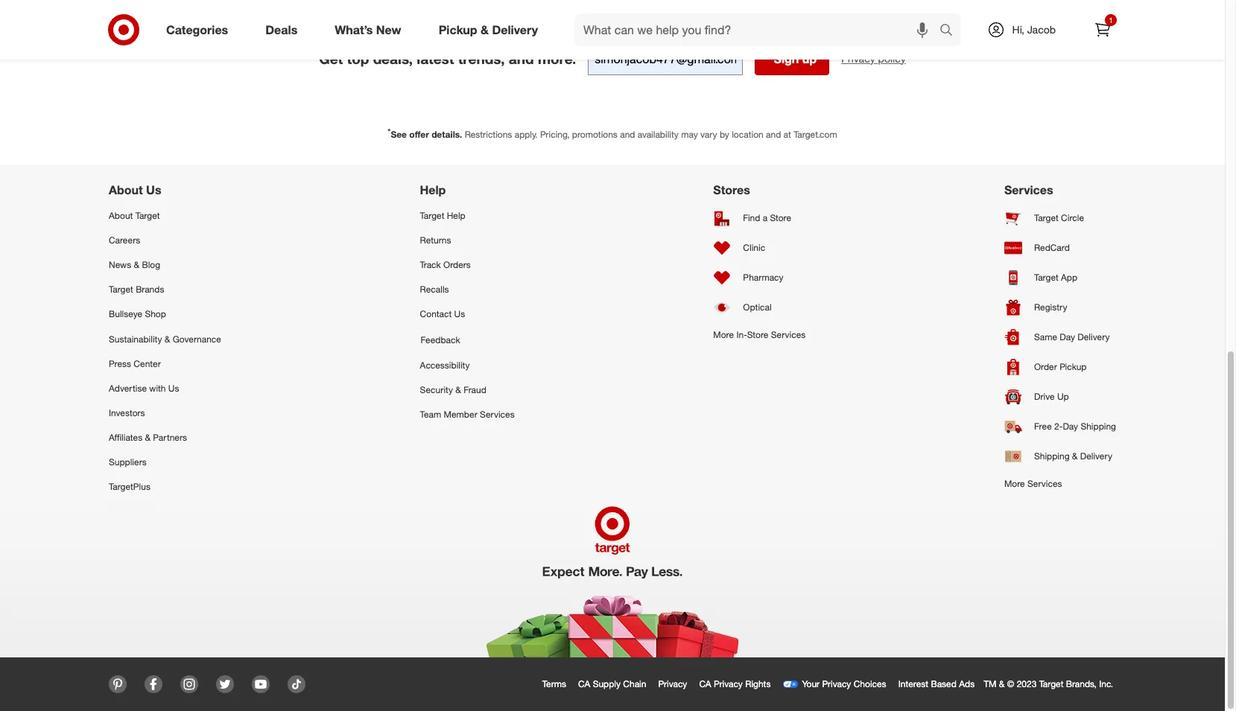 Task type: describe. For each thing, give the bounding box(es) containing it.
1 vertical spatial day
[[1063, 421, 1079, 433]]

2023
[[1017, 679, 1037, 690]]

same day delivery
[[1035, 332, 1110, 343]]

1 horizontal spatial shipping
[[1081, 421, 1117, 433]]

0 horizontal spatial and
[[509, 50, 534, 67]]

bullseye shop
[[109, 309, 166, 320]]

pricing,
[[540, 129, 570, 140]]

center
[[134, 358, 161, 370]]

affiliates & partners link
[[109, 426, 221, 450]]

target for target help
[[420, 210, 445, 221]]

targetplus
[[109, 482, 151, 493]]

team
[[420, 409, 441, 420]]

about target
[[109, 210, 160, 221]]

details.
[[432, 129, 462, 140]]

0 horizontal spatial pickup
[[439, 22, 478, 37]]

top
[[347, 50, 369, 67]]

based
[[931, 679, 957, 690]]

target down about us
[[135, 210, 160, 221]]

trends,
[[458, 50, 505, 67]]

what's new link
[[322, 13, 420, 46]]

team member services
[[420, 409, 515, 420]]

careers
[[109, 235, 140, 246]]

security & fraud link
[[420, 378, 515, 403]]

at
[[784, 129, 792, 140]]

targetplus link
[[109, 475, 221, 500]]

services down shipping & delivery 'link'
[[1028, 479, 1063, 490]]

availability
[[638, 129, 679, 140]]

contact us
[[420, 309, 465, 320]]

pickup & delivery link
[[426, 13, 557, 46]]

services down fraud
[[480, 409, 515, 420]]

drive
[[1035, 392, 1055, 403]]

services down optical link
[[771, 329, 806, 341]]

ca supply chain link
[[576, 676, 656, 694]]

location
[[732, 129, 764, 140]]

more services link
[[1005, 472, 1117, 496]]

affiliates
[[109, 432, 142, 444]]

careers link
[[109, 228, 221, 253]]

investors
[[109, 408, 145, 419]]

1 horizontal spatial and
[[620, 129, 635, 140]]

target: expect more. pay less. image
[[403, 500, 822, 658]]

free 2-day shipping
[[1035, 421, 1117, 433]]

sign up
[[774, 51, 817, 66]]

recalls
[[420, 284, 449, 295]]

sign up button
[[755, 42, 830, 75]]

target right 2023
[[1040, 679, 1064, 690]]

rights
[[746, 679, 771, 690]]

1
[[1109, 16, 1114, 25]]

feedback button
[[420, 327, 515, 353]]

get
[[319, 50, 343, 67]]

pharmacy link
[[714, 263, 806, 293]]

deals
[[266, 22, 298, 37]]

deals link
[[253, 13, 316, 46]]

offer
[[410, 129, 429, 140]]

ca privacy rights
[[700, 679, 771, 690]]

press
[[109, 358, 131, 370]]

track orders link
[[420, 253, 515, 278]]

investors link
[[109, 401, 221, 426]]

find a store
[[744, 213, 792, 224]]

shipping & delivery link
[[1005, 442, 1117, 472]]

up
[[1058, 392, 1070, 403]]

privacy policy link
[[842, 51, 906, 66]]

free
[[1035, 421, 1052, 433]]

target circle
[[1035, 213, 1085, 224]]

©
[[1008, 679, 1015, 690]]

sustainability & governance
[[109, 334, 221, 345]]

free 2-day shipping link
[[1005, 412, 1117, 442]]

your privacy choices
[[802, 679, 887, 690]]

services up target circle
[[1005, 183, 1054, 197]]

1 link
[[1087, 13, 1120, 46]]

interest based ads
[[899, 679, 975, 690]]

stores
[[714, 183, 751, 197]]

new
[[376, 22, 402, 37]]

team member services link
[[420, 403, 515, 427]]

terms
[[542, 679, 567, 690]]

1 horizontal spatial help
[[447, 210, 466, 221]]

ca for ca privacy rights
[[700, 679, 712, 690]]

drive up
[[1035, 392, 1070, 403]]

find
[[744, 213, 761, 224]]

sustainability & governance link
[[109, 327, 221, 352]]

optical
[[744, 302, 772, 313]]

more services
[[1005, 479, 1063, 490]]

may
[[682, 129, 698, 140]]

press center
[[109, 358, 161, 370]]

advertise with us
[[109, 383, 179, 394]]

press center link
[[109, 352, 221, 376]]

search
[[933, 24, 969, 38]]

privacy left rights
[[714, 679, 743, 690]]

shipping inside 'link'
[[1035, 451, 1070, 462]]



Task type: locate. For each thing, give the bounding box(es) containing it.
find a store link
[[714, 203, 806, 233]]

us for about us
[[146, 183, 161, 197]]

member
[[444, 409, 478, 420]]

delivery
[[492, 22, 538, 37], [1078, 332, 1110, 343], [1081, 451, 1113, 462]]

store right 'a'
[[770, 213, 792, 224]]

delivery for pickup & delivery
[[492, 22, 538, 37]]

supply
[[593, 679, 621, 690]]

*
[[388, 127, 391, 135]]

& for sustainability
[[165, 334, 170, 345]]

1 horizontal spatial us
[[168, 383, 179, 394]]

search button
[[933, 13, 969, 49]]

& down free 2-day shipping
[[1073, 451, 1078, 462]]

0 horizontal spatial ca
[[579, 679, 591, 690]]

us right with
[[168, 383, 179, 394]]

interest
[[899, 679, 929, 690]]

a
[[763, 213, 768, 224]]

more in-store services link
[[714, 323, 806, 347]]

delivery up trends,
[[492, 22, 538, 37]]

0 vertical spatial us
[[146, 183, 161, 197]]

delivery inside pickup & delivery link
[[492, 22, 538, 37]]

& left fraud
[[456, 385, 461, 396]]

bullseye shop link
[[109, 302, 221, 327]]

feedback
[[421, 334, 460, 346]]

target brands link
[[109, 278, 221, 302]]

privacy link
[[656, 676, 697, 694]]

2 about from the top
[[109, 210, 133, 221]]

sustainability
[[109, 334, 162, 345]]

1 about from the top
[[109, 183, 143, 197]]

& for tm
[[1000, 679, 1005, 690]]

delivery up order pickup
[[1078, 332, 1110, 343]]

target for target circle
[[1035, 213, 1059, 224]]

& right affiliates
[[145, 432, 151, 444]]

ca
[[579, 679, 591, 690], [700, 679, 712, 690]]

0 horizontal spatial more
[[714, 329, 734, 341]]

track
[[420, 260, 441, 271]]

advertise
[[109, 383, 147, 394]]

store down optical link
[[748, 329, 769, 341]]

suppliers
[[109, 457, 147, 468]]

in-
[[737, 329, 748, 341]]

& for news
[[134, 260, 139, 271]]

0 vertical spatial store
[[770, 213, 792, 224]]

0 vertical spatial about
[[109, 183, 143, 197]]

2 vertical spatial us
[[168, 383, 179, 394]]

privacy right 'chain'
[[659, 679, 688, 690]]

and left at
[[766, 129, 781, 140]]

store for a
[[770, 213, 792, 224]]

help up the target help
[[420, 183, 446, 197]]

track orders
[[420, 260, 471, 271]]

circle
[[1062, 213, 1085, 224]]

0 vertical spatial day
[[1060, 332, 1076, 343]]

2 vertical spatial delivery
[[1081, 451, 1113, 462]]

accessibility link
[[420, 353, 515, 378]]

redcard
[[1035, 243, 1070, 254]]

delivery down free 2-day shipping
[[1081, 451, 1113, 462]]

more down shipping & delivery 'link'
[[1005, 479, 1026, 490]]

order pickup
[[1035, 362, 1087, 373]]

store for in-
[[748, 329, 769, 341]]

privacy left policy
[[842, 52, 876, 65]]

0 vertical spatial shipping
[[1081, 421, 1117, 433]]

delivery inside 'same day delivery' link
[[1078, 332, 1110, 343]]

and
[[509, 50, 534, 67], [620, 129, 635, 140], [766, 129, 781, 140]]

more left in-
[[714, 329, 734, 341]]

terms link
[[539, 676, 576, 694]]

hi,
[[1013, 23, 1025, 36]]

pickup right order
[[1060, 362, 1087, 373]]

about up about target
[[109, 183, 143, 197]]

* see offer details. restrictions apply. pricing, promotions and availability may vary by location and at target.com
[[388, 127, 838, 140]]

2 horizontal spatial and
[[766, 129, 781, 140]]

0 horizontal spatial help
[[420, 183, 446, 197]]

about for about target
[[109, 210, 133, 221]]

shipping up more services link
[[1035, 451, 1070, 462]]

what's new
[[335, 22, 402, 37]]

& down bullseye shop link
[[165, 334, 170, 345]]

about target link
[[109, 203, 221, 228]]

us right contact
[[454, 309, 465, 320]]

with
[[149, 383, 166, 394]]

target for target brands
[[109, 284, 133, 295]]

see
[[391, 129, 407, 140]]

partners
[[153, 432, 187, 444]]

1 vertical spatial us
[[454, 309, 465, 320]]

target inside "link"
[[109, 284, 133, 295]]

1 vertical spatial more
[[1005, 479, 1026, 490]]

target down the news
[[109, 284, 133, 295]]

get top deals, latest trends, and more.
[[319, 50, 576, 67]]

& for shipping
[[1073, 451, 1078, 462]]

us for contact us
[[454, 309, 465, 320]]

order pickup link
[[1005, 353, 1117, 382]]

1 vertical spatial help
[[447, 210, 466, 221]]

delivery for same day delivery
[[1078, 332, 1110, 343]]

2 ca from the left
[[700, 679, 712, 690]]

0 vertical spatial pickup
[[439, 22, 478, 37]]

2 horizontal spatial us
[[454, 309, 465, 320]]

interest based ads link
[[896, 676, 984, 694]]

categories link
[[154, 13, 247, 46]]

& inside 'link'
[[1073, 451, 1078, 462]]

up
[[803, 51, 817, 66]]

& up trends,
[[481, 22, 489, 37]]

1 ca from the left
[[579, 679, 591, 690]]

shipping up shipping & delivery
[[1081, 421, 1117, 433]]

policy
[[879, 52, 906, 65]]

target circle link
[[1005, 203, 1117, 233]]

returns
[[420, 235, 451, 246]]

registry link
[[1005, 293, 1117, 323]]

and left more.
[[509, 50, 534, 67]]

ca privacy rights link
[[697, 676, 780, 694]]

about for about us
[[109, 183, 143, 197]]

1 vertical spatial store
[[748, 329, 769, 341]]

0 horizontal spatial us
[[146, 183, 161, 197]]

restrictions
[[465, 129, 512, 140]]

1 horizontal spatial pickup
[[1060, 362, 1087, 373]]

shop
[[145, 309, 166, 320]]

& left the blog
[[134, 260, 139, 271]]

about up careers
[[109, 210, 133, 221]]

order
[[1035, 362, 1058, 373]]

brands
[[136, 284, 164, 295]]

pickup & delivery
[[439, 22, 538, 37]]

more in-store services
[[714, 329, 806, 341]]

1 horizontal spatial store
[[770, 213, 792, 224]]

1 vertical spatial pickup
[[1060, 362, 1087, 373]]

What can we help you find? suggestions appear below search field
[[575, 13, 943, 46]]

blog
[[142, 260, 160, 271]]

hi, jacob
[[1013, 23, 1056, 36]]

target left circle
[[1035, 213, 1059, 224]]

privacy right your at the bottom of page
[[823, 679, 852, 690]]

ads
[[960, 679, 975, 690]]

governance
[[173, 334, 221, 345]]

1 vertical spatial about
[[109, 210, 133, 221]]

us up about target link
[[146, 183, 161, 197]]

& for pickup
[[481, 22, 489, 37]]

ca left 'supply'
[[579, 679, 591, 690]]

optical link
[[714, 293, 806, 323]]

suppliers link
[[109, 450, 221, 475]]

& left ©
[[1000, 679, 1005, 690]]

same day delivery link
[[1005, 323, 1117, 353]]

news & blog
[[109, 260, 160, 271]]

news & blog link
[[109, 253, 221, 278]]

what's
[[335, 22, 373, 37]]

same
[[1035, 332, 1058, 343]]

advertise with us link
[[109, 376, 221, 401]]

target left the app
[[1035, 272, 1059, 284]]

0 horizontal spatial shipping
[[1035, 451, 1070, 462]]

delivery for shipping & delivery
[[1081, 451, 1113, 462]]

sign
[[774, 51, 799, 66]]

1 horizontal spatial more
[[1005, 479, 1026, 490]]

1 horizontal spatial ca
[[700, 679, 712, 690]]

target.com
[[794, 129, 838, 140]]

fraud
[[464, 385, 487, 396]]

redcard link
[[1005, 233, 1117, 263]]

delivery inside shipping & delivery 'link'
[[1081, 451, 1113, 462]]

0 vertical spatial more
[[714, 329, 734, 341]]

0 vertical spatial delivery
[[492, 22, 538, 37]]

store
[[770, 213, 792, 224], [748, 329, 769, 341]]

apply.
[[515, 129, 538, 140]]

target up returns
[[420, 210, 445, 221]]

target brands
[[109, 284, 164, 295]]

target help
[[420, 210, 466, 221]]

& for security
[[456, 385, 461, 396]]

None text field
[[588, 42, 743, 75]]

& for affiliates
[[145, 432, 151, 444]]

tm
[[984, 679, 997, 690]]

0 vertical spatial help
[[420, 183, 446, 197]]

pickup up get top deals, latest trends, and more.
[[439, 22, 478, 37]]

brands,
[[1067, 679, 1097, 690]]

target help link
[[420, 203, 515, 228]]

and left the availability
[[620, 129, 635, 140]]

1 vertical spatial delivery
[[1078, 332, 1110, 343]]

more for more services
[[1005, 479, 1026, 490]]

categories
[[166, 22, 228, 37]]

target for target app
[[1035, 272, 1059, 284]]

more for more in-store services
[[714, 329, 734, 341]]

day right 'same'
[[1060, 332, 1076, 343]]

affiliates & partners
[[109, 432, 187, 444]]

1 vertical spatial shipping
[[1035, 451, 1070, 462]]

ca for ca supply chain
[[579, 679, 591, 690]]

0 horizontal spatial store
[[748, 329, 769, 341]]

pickup
[[439, 22, 478, 37], [1060, 362, 1087, 373]]

security & fraud
[[420, 385, 487, 396]]

help up returns link
[[447, 210, 466, 221]]

about us
[[109, 183, 161, 197]]

drive up link
[[1005, 382, 1117, 412]]

day right the free
[[1063, 421, 1079, 433]]

ca right privacy link
[[700, 679, 712, 690]]



Task type: vqa. For each thing, say whether or not it's contained in the screenshot.
Berkeley, in the 1414 University Ave, Berkeley, CA 94702-1548 Open today: 7:00am - 10:00pm 510-542-5346
no



